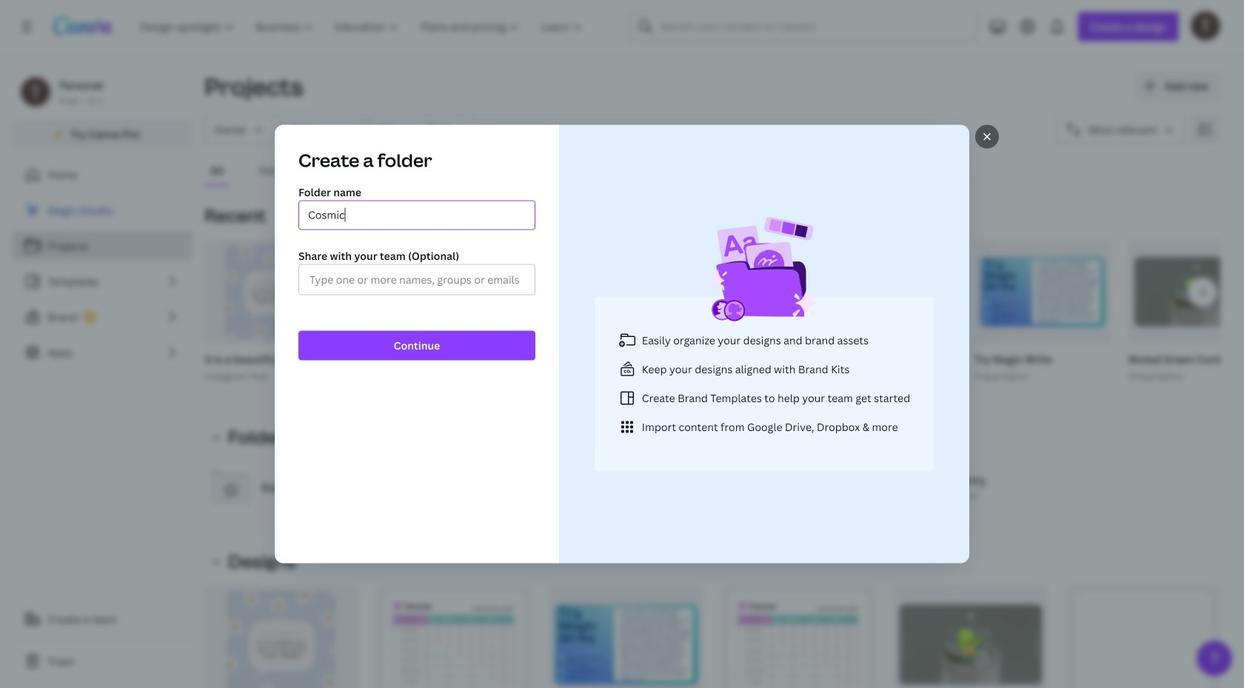 Task type: locate. For each thing, give the bounding box(es) containing it.
5 group from the left
[[818, 239, 1101, 384]]

None search field
[[631, 12, 977, 41]]

Type one or more names, groups or e​​ma​il​s text field
[[304, 269, 520, 291]]

4 group from the left
[[664, 239, 947, 384]]

list
[[12, 196, 193, 367]]

group
[[201, 239, 420, 384], [356, 239, 495, 384], [510, 239, 665, 384], [664, 239, 947, 384], [818, 239, 1101, 384], [972, 239, 1111, 384], [1126, 239, 1245, 384]]

6 group from the left
[[972, 239, 1111, 384]]

3 group from the left
[[510, 239, 665, 384]]

top level navigation element
[[130, 12, 595, 41]]

1 group from the left
[[201, 239, 420, 384]]

7 group from the left
[[1126, 239, 1245, 384]]



Task type: describe. For each thing, give the bounding box(es) containing it.
Name your folder text field
[[308, 201, 526, 229]]

2 group from the left
[[356, 239, 495, 384]]



Task type: vqa. For each thing, say whether or not it's contained in the screenshot.
fourth GROUP from right
yes



